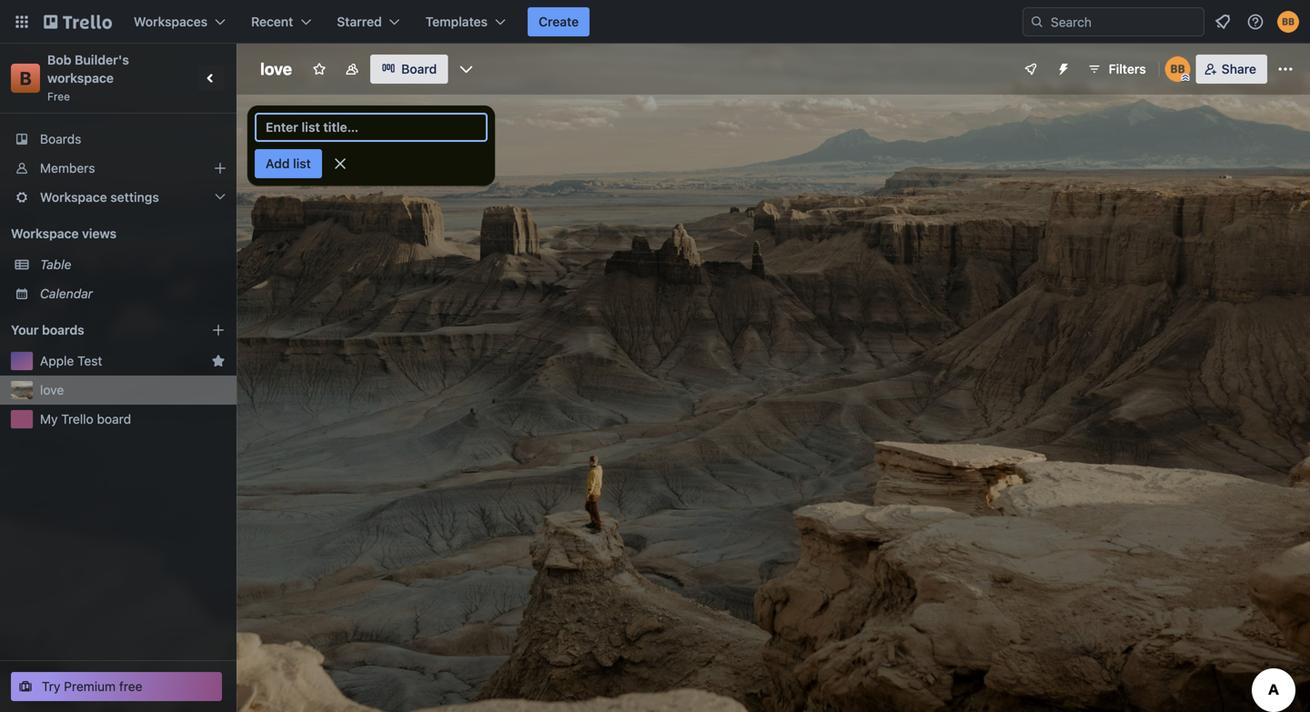 Task type: locate. For each thing, give the bounding box(es) containing it.
workspace up table
[[11, 226, 79, 241]]

workspaces button
[[123, 7, 237, 36]]

bob
[[47, 52, 71, 67]]

workspaces
[[134, 14, 208, 29]]

add list button
[[255, 149, 322, 178]]

0 vertical spatial love
[[260, 59, 292, 79]]

workspace down the members
[[40, 190, 107, 205]]

list
[[293, 156, 311, 171]]

1 vertical spatial bob builder (bobbuilder40) image
[[1166, 56, 1191, 82]]

members
[[40, 161, 95, 176]]

love up my
[[40, 383, 64, 398]]

1 vertical spatial workspace
[[11, 226, 79, 241]]

workspace for workspace views
[[11, 226, 79, 241]]

filters
[[1109, 61, 1147, 76]]

1 horizontal spatial love
[[260, 59, 292, 79]]

open information menu image
[[1247, 13, 1265, 31]]

0 vertical spatial bob builder (bobbuilder40) image
[[1278, 11, 1300, 33]]

boards
[[42, 323, 84, 338]]

create
[[539, 14, 579, 29]]

templates
[[426, 14, 488, 29]]

Enter list title… text field
[[255, 113, 488, 142]]

bob builder (bobbuilder40) image right filters
[[1166, 56, 1191, 82]]

share button
[[1197, 55, 1268, 84]]

0 horizontal spatial love
[[40, 383, 64, 398]]

add board image
[[211, 323, 226, 338]]

primary element
[[0, 0, 1311, 44]]

1 horizontal spatial bob builder (bobbuilder40) image
[[1278, 11, 1300, 33]]

show menu image
[[1277, 60, 1295, 78]]

love left star or unstar board icon
[[260, 59, 292, 79]]

1 vertical spatial love
[[40, 383, 64, 398]]

builder's
[[75, 52, 129, 67]]

0 notifications image
[[1212, 11, 1234, 33]]

starred
[[337, 14, 382, 29]]

free
[[119, 679, 142, 695]]

my trello board link
[[40, 411, 226, 429]]

bob builder (bobbuilder40) image right open information menu image on the top right of the page
[[1278, 11, 1300, 33]]

try premium free button
[[11, 673, 222, 702]]

board
[[97, 412, 131, 427]]

share
[[1222, 61, 1257, 76]]

power ups image
[[1024, 62, 1038, 76]]

workspace
[[40, 190, 107, 205], [11, 226, 79, 241]]

settings
[[110, 190, 159, 205]]

bob builder (bobbuilder40) image
[[1278, 11, 1300, 33], [1166, 56, 1191, 82]]

0 vertical spatial workspace
[[40, 190, 107, 205]]

views
[[82, 226, 117, 241]]

love
[[260, 59, 292, 79], [40, 383, 64, 398]]

Search field
[[1045, 8, 1204, 35]]

Board name text field
[[251, 55, 301, 84]]

create button
[[528, 7, 590, 36]]

free
[[47, 90, 70, 103]]

workspace visible image
[[345, 62, 360, 76]]

workspace inside "dropdown button"
[[40, 190, 107, 205]]



Task type: vqa. For each thing, say whether or not it's contained in the screenshot.
the Recent Dropdown Button
yes



Task type: describe. For each thing, give the bounding box(es) containing it.
board link
[[371, 55, 448, 84]]

apple
[[40, 354, 74, 369]]

recent
[[251, 14, 293, 29]]

love link
[[40, 381, 226, 400]]

recent button
[[240, 7, 322, 36]]

workspace views
[[11, 226, 117, 241]]

table link
[[40, 256, 226, 274]]

customize views image
[[457, 60, 475, 78]]

apple test
[[40, 354, 102, 369]]

cancel list editing image
[[331, 155, 349, 173]]

back to home image
[[44, 7, 112, 36]]

bob builder's workspace link
[[47, 52, 132, 86]]

automation image
[[1049, 55, 1075, 80]]

workspace navigation collapse icon image
[[198, 66, 224, 91]]

boards link
[[0, 125, 237, 154]]

calendar link
[[40, 285, 226, 303]]

calendar
[[40, 286, 93, 301]]

templates button
[[415, 7, 517, 36]]

test
[[77, 354, 102, 369]]

try
[[42, 679, 60, 695]]

table
[[40, 257, 71, 272]]

search image
[[1030, 15, 1045, 29]]

workspace
[[47, 71, 114, 86]]

this member is an admin of this board. image
[[1182, 74, 1190, 82]]

workspace for workspace settings
[[40, 190, 107, 205]]

your boards
[[11, 323, 84, 338]]

workspace settings button
[[0, 183, 237, 212]]

b
[[19, 67, 31, 89]]

your boards with 3 items element
[[11, 319, 184, 341]]

workspace settings
[[40, 190, 159, 205]]

boards
[[40, 132, 81, 147]]

add list
[[266, 156, 311, 171]]

apple test link
[[40, 352, 204, 370]]

premium
[[64, 679, 116, 695]]

members link
[[0, 154, 237, 183]]

board
[[401, 61, 437, 76]]

bob builder (bobbuilder40) image inside primary element
[[1278, 11, 1300, 33]]

my trello board
[[40, 412, 131, 427]]

your
[[11, 323, 39, 338]]

starred button
[[326, 7, 411, 36]]

bob builder's workspace free
[[47, 52, 132, 103]]

my
[[40, 412, 58, 427]]

star or unstar board image
[[312, 62, 327, 76]]

try premium free
[[42, 679, 142, 695]]

love inside the board name text box
[[260, 59, 292, 79]]

add
[[266, 156, 290, 171]]

filters button
[[1082, 55, 1152, 84]]

starred icon image
[[211, 354, 226, 369]]

b link
[[11, 64, 40, 93]]

trello
[[61, 412, 94, 427]]

0 horizontal spatial bob builder (bobbuilder40) image
[[1166, 56, 1191, 82]]



